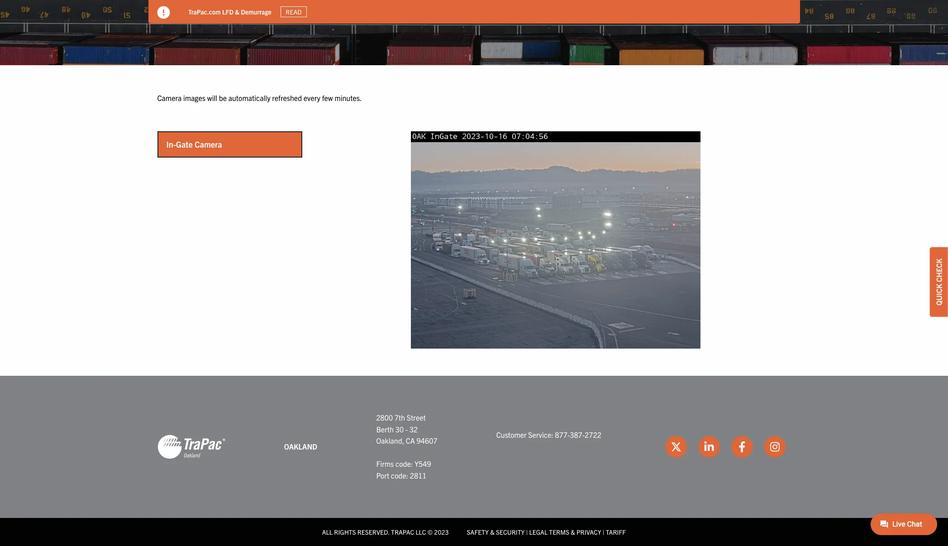 Task type: describe. For each thing, give the bounding box(es) containing it.
firms code:  y549 port code:  2811
[[377, 459, 431, 480]]

oakland
[[284, 442, 318, 451]]

rights
[[334, 528, 356, 536]]

all rights reserved. trapac llc © 2023
[[322, 528, 449, 536]]

legal terms & privacy link
[[530, 528, 602, 536]]

7th
[[395, 413, 405, 422]]

trapac
[[391, 528, 415, 536]]

oakland,
[[377, 436, 405, 445]]

privacy
[[577, 528, 602, 536]]

will
[[207, 93, 217, 103]]

llc
[[416, 528, 427, 536]]

all
[[322, 528, 333, 536]]

1 horizontal spatial &
[[491, 528, 495, 536]]

oakland image
[[157, 434, 225, 460]]

security
[[496, 528, 525, 536]]

read
[[286, 8, 302, 16]]

1 horizontal spatial camera
[[195, 139, 222, 149]]

berth
[[377, 425, 394, 434]]

firms
[[377, 459, 394, 469]]

1 vertical spatial code:
[[391, 471, 409, 480]]

tariff link
[[606, 528, 627, 536]]

quick check link
[[931, 247, 949, 317]]

refreshed
[[272, 93, 302, 103]]

in-gate camera image
[[411, 131, 701, 349]]

trapac.com
[[188, 8, 221, 16]]

every
[[304, 93, 321, 103]]

images
[[183, 93, 206, 103]]

2 horizontal spatial &
[[571, 528, 576, 536]]

in-gate camera
[[166, 139, 222, 149]]

2800 7th street berth 30 - 32 oakland, ca 94607
[[377, 413, 438, 445]]

in-gate camera link
[[158, 132, 301, 157]]

-
[[406, 425, 408, 434]]

2722
[[585, 430, 602, 440]]

few
[[322, 93, 333, 103]]

trapac.com lfd & demurrage
[[188, 8, 271, 16]]

1 | from the left
[[527, 528, 528, 536]]

2811
[[410, 471, 427, 480]]



Task type: vqa. For each thing, say whether or not it's contained in the screenshot.
Camera images will be automatically refreshed every few minutes.
yes



Task type: locate. For each thing, give the bounding box(es) containing it.
32
[[410, 425, 418, 434]]

& right lfd
[[235, 8, 239, 16]]

quick check
[[935, 259, 944, 306]]

2023
[[435, 528, 449, 536]]

& right terms
[[571, 528, 576, 536]]

legal
[[530, 528, 548, 536]]

demurrage
[[241, 8, 271, 16]]

safety & security link
[[467, 528, 525, 536]]

| left legal
[[527, 528, 528, 536]]

lfd
[[222, 8, 234, 16]]

in-
[[166, 139, 176, 149]]

footer
[[0, 376, 949, 546]]

©
[[428, 528, 433, 536]]

quick
[[935, 284, 944, 306]]

gate
[[176, 139, 193, 149]]

camera right the gate
[[195, 139, 222, 149]]

safety & security | legal terms & privacy | tariff
[[467, 528, 627, 536]]

customer
[[497, 430, 527, 440]]

automatically
[[229, 93, 271, 103]]

tariff
[[606, 528, 627, 536]]

code:
[[396, 459, 413, 469], [391, 471, 409, 480]]

be
[[219, 93, 227, 103]]

reserved.
[[358, 528, 390, 536]]

1 vertical spatial camera
[[195, 139, 222, 149]]

& right safety
[[491, 528, 495, 536]]

customer service: 877-387-2722
[[497, 430, 602, 440]]

0 horizontal spatial &
[[235, 8, 239, 16]]

camera images will be automatically refreshed every few minutes.
[[157, 93, 362, 103]]

terms
[[550, 528, 570, 536]]

0 horizontal spatial |
[[527, 528, 528, 536]]

ca
[[406, 436, 415, 445]]

0 horizontal spatial camera
[[157, 93, 182, 103]]

street
[[407, 413, 426, 422]]

code: up 2811
[[396, 459, 413, 469]]

check
[[935, 259, 944, 282]]

service:
[[529, 430, 554, 440]]

camera
[[157, 93, 182, 103], [195, 139, 222, 149]]

camera left "images" in the top left of the page
[[157, 93, 182, 103]]

2 | from the left
[[603, 528, 605, 536]]

read link
[[281, 6, 307, 17]]

port
[[377, 471, 390, 480]]

0 vertical spatial camera
[[157, 93, 182, 103]]

&
[[235, 8, 239, 16], [491, 528, 495, 536], [571, 528, 576, 536]]

1 horizontal spatial |
[[603, 528, 605, 536]]

solid image
[[157, 6, 170, 19]]

30
[[396, 425, 404, 434]]

y549
[[415, 459, 431, 469]]

| left the tariff
[[603, 528, 605, 536]]

2800
[[377, 413, 393, 422]]

0 vertical spatial code:
[[396, 459, 413, 469]]

footer containing 2800 7th street
[[0, 376, 949, 546]]

in-gate camera main content
[[148, 93, 801, 349]]

387-
[[570, 430, 585, 440]]

94607
[[417, 436, 438, 445]]

safety
[[467, 528, 489, 536]]

code: right port
[[391, 471, 409, 480]]

877-
[[555, 430, 570, 440]]

minutes.
[[335, 93, 362, 103]]

|
[[527, 528, 528, 536], [603, 528, 605, 536]]



